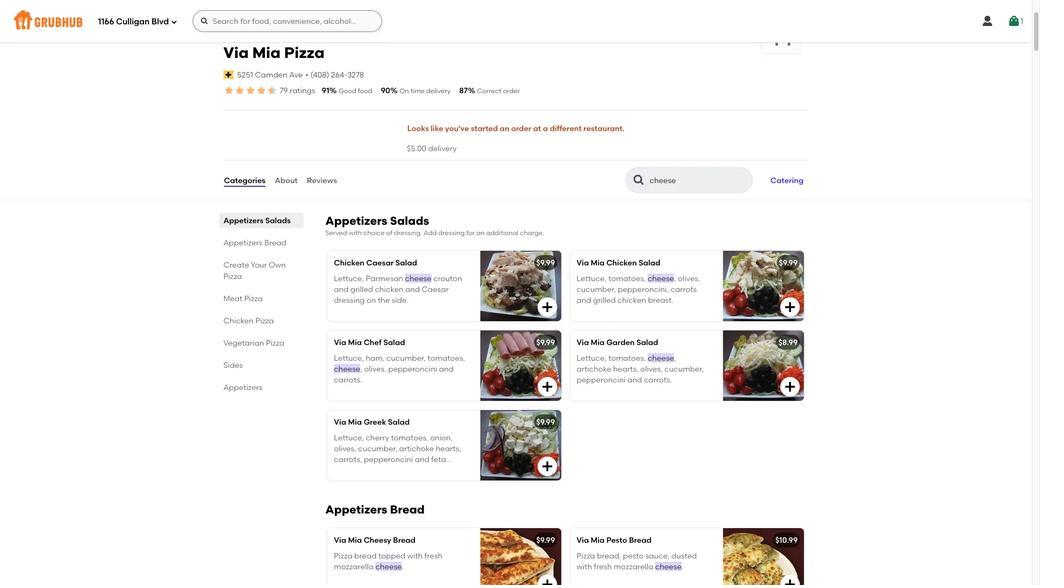 Task type: describe. For each thing, give the bounding box(es) containing it.
via for via mia pesto bread
[[577, 536, 589, 545]]

appetizers bread inside "tab"
[[224, 238, 287, 247]]

1166
[[98, 17, 114, 27]]

Search Via Mia Pizza search field
[[649, 175, 732, 186]]

catering
[[771, 176, 804, 185]]

cheese . for with
[[376, 562, 404, 571]]

via for via mia pizza
[[224, 44, 249, 62]]

via mia pizza
[[224, 44, 325, 62]]

cucumber, inside the 'lettuce, ham, cucumber, tomatoes, cheese'
[[387, 353, 426, 362]]

create your own pizza
[[224, 260, 286, 281]]

camden
[[255, 70, 287, 79]]

pizza inside create your own pizza
[[224, 272, 242, 281]]

2 horizontal spatial chicken
[[607, 258, 637, 267]]

categories button
[[224, 161, 266, 200]]

like
[[431, 124, 443, 133]]

, artichoke hearts, olives, cucumber, pepperoncini and carrots.
[[577, 353, 704, 384]]

salad for hearts,
[[637, 338, 658, 347]]

1 button
[[1008, 11, 1024, 31]]

at
[[533, 124, 541, 133]]

with for bread
[[407, 551, 423, 560]]

via mia chef salad
[[334, 338, 405, 347]]

svg image inside 1 button
[[1008, 15, 1021, 28]]

. for via mia cheesy bread
[[402, 562, 404, 571]]

topped
[[378, 551, 406, 560]]

lettuce, for , artichoke hearts, olives, cucumber, pepperoncini and carrots.
[[577, 353, 607, 362]]

1166 culligan blvd
[[98, 17, 169, 27]]

5251 camden ave
[[237, 70, 303, 79]]

via mia pesto bread
[[577, 536, 652, 545]]

meat pizza
[[224, 294, 263, 303]]

olives, inside lettuce, cherry tomatoes, onion, olives, cucumber, artichoke hearts, carrots, pepperoncini and feta .
[[334, 444, 356, 453]]

pizza bread, pesto sauce, dusted with fresh mozzarella
[[577, 551, 697, 571]]

pesto
[[607, 536, 627, 545]]

dressing inside crouton and grilled chicken and caesar dressing on the side.
[[334, 295, 365, 305]]

chicken inside , olives, cucumber, pepperoncini, carrots and grilled chicken breast.
[[618, 295, 646, 305]]

• (408) 264-3278
[[305, 70, 364, 79]]

appetizers up 'via mia cheesy bread'
[[325, 503, 387, 517]]

different
[[550, 124, 582, 133]]

artichoke inside lettuce, cherry tomatoes, onion, olives, cucumber, artichoke hearts, carrots, pepperoncini and feta .
[[399, 444, 434, 453]]

79 ratings
[[280, 86, 315, 95]]

(408) 264-3278 button
[[311, 69, 364, 80]]

mia for greek
[[348, 417, 362, 427]]

chef
[[364, 338, 382, 347]]

create
[[224, 260, 249, 270]]

appetizers tab
[[224, 382, 299, 393]]

pizza inside pizza bread topped with fresh mozzarella
[[334, 551, 353, 560]]

lettuce, tomatoes, cheese for hearts,
[[577, 353, 674, 362]]

good food
[[339, 87, 372, 95]]

264-
[[331, 70, 347, 79]]

•
[[305, 70, 308, 79]]

5251 camden ave button
[[237, 69, 303, 81]]

fresh inside the pizza bread, pesto sauce, dusted with fresh mozzarella
[[594, 562, 612, 571]]

via mia garden salad image
[[723, 330, 804, 401]]

sides
[[224, 361, 243, 370]]

lettuce, for , olives, cucumber, pepperoncini, carrots and grilled chicken breast.
[[577, 273, 607, 283]]

lettuce, ham, cucumber, tomatoes, cheese
[[334, 353, 465, 373]]

chicken pizza tab
[[224, 315, 299, 326]]

lettuce, inside lettuce, cherry tomatoes, onion, olives, cucumber, artichoke hearts, carrots, pepperoncini and feta .
[[334, 433, 364, 442]]

cucumber, inside lettuce, cherry tomatoes, onion, olives, cucumber, artichoke hearts, carrots, pepperoncini and feta .
[[358, 444, 398, 453]]

charge.
[[520, 229, 544, 237]]

dusted
[[672, 551, 697, 560]]

reviews button
[[306, 161, 338, 200]]

$9.99 for pepperoncini,
[[779, 258, 798, 267]]

and inside lettuce, cherry tomatoes, onion, olives, cucumber, artichoke hearts, carrots, pepperoncini and feta .
[[415, 455, 429, 464]]

own
[[269, 260, 286, 270]]

about button
[[274, 161, 298, 200]]

meat
[[224, 294, 243, 303]]

90
[[381, 86, 390, 95]]

crouton and grilled chicken and caesar dressing on the side.
[[334, 273, 462, 305]]

a
[[543, 124, 548, 133]]

additional
[[486, 229, 519, 237]]

and inside , olives, cucumber, pepperoncini, carrots and grilled chicken breast.
[[577, 295, 591, 305]]

good
[[339, 87, 356, 95]]

carrots. inside , olives, pepperoncini and carrots.
[[334, 375, 362, 384]]

order inside "button"
[[511, 124, 531, 133]]

$9.99 for and
[[536, 338, 555, 347]]

correct
[[477, 87, 501, 95]]

cucumber, inside , artichoke hearts, olives, cucumber, pepperoncini and carrots.
[[665, 364, 704, 373]]

via mia garden salad
[[577, 338, 658, 347]]

5251
[[237, 70, 253, 79]]

reviews
[[307, 176, 337, 185]]

svg image for lettuce, cherry tomatoes, onion, olives, cucumber, artichoke hearts, carrots, pepperoncini and feta .
[[541, 460, 554, 473]]

and inside , artichoke hearts, olives, cucumber, pepperoncini and carrots.
[[628, 375, 642, 384]]

pepperoncini inside lettuce, cherry tomatoes, onion, olives, cucumber, artichoke hearts, carrots, pepperoncini and feta .
[[364, 455, 413, 464]]

mozzarella inside pizza bread topped with fresh mozzarella
[[334, 562, 374, 571]]

tomatoes, inside the 'lettuce, ham, cucumber, tomatoes, cheese'
[[428, 353, 465, 362]]

artichoke inside , artichoke hearts, olives, cucumber, pepperoncini and carrots.
[[577, 364, 612, 373]]

bread up "pesto"
[[629, 536, 652, 545]]

91
[[322, 86, 329, 95]]

via for via mia garden salad
[[577, 338, 589, 347]]

olives, inside , olives, pepperoncini and carrots.
[[364, 364, 387, 373]]

pizza inside chicken pizza tab
[[255, 316, 274, 325]]

cheese up pepperoncini,
[[648, 273, 674, 283]]

cheese down via mia garden salad
[[648, 353, 674, 362]]

bread inside "tab"
[[264, 238, 287, 247]]

cucumber, inside , olives, cucumber, pepperoncini, carrots and grilled chicken breast.
[[577, 284, 616, 294]]

carrots
[[671, 284, 697, 294]]

greek
[[364, 417, 386, 427]]

catering button
[[766, 168, 809, 192]]

dressing.
[[394, 229, 422, 237]]

bread
[[354, 551, 377, 560]]

1
[[1021, 16, 1024, 26]]

culligan
[[116, 17, 150, 27]]

pepperoncini,
[[618, 284, 669, 294]]

crouton
[[433, 273, 462, 283]]

blvd
[[152, 17, 169, 27]]

bread up topped
[[393, 536, 416, 545]]

, for carrots.
[[360, 364, 362, 373]]

sides tab
[[224, 360, 299, 371]]

appetizers salads
[[224, 216, 291, 225]]

via mia cheesy bread
[[334, 536, 416, 545]]

feta
[[431, 455, 446, 464]]

cheese inside the 'lettuce, ham, cucumber, tomatoes, cheese'
[[334, 364, 360, 373]]

appetizers salads tab
[[224, 215, 299, 226]]

0 vertical spatial order
[[503, 87, 520, 95]]

salads for appetizers salads
[[265, 216, 291, 225]]

olives, inside , artichoke hearts, olives, cucumber, pepperoncini and carrots.
[[641, 364, 663, 373]]

grilled inside crouton and grilled chicken and caesar dressing on the side.
[[350, 284, 373, 294]]

on
[[367, 295, 376, 305]]

87
[[459, 86, 468, 95]]

chicken caesar salad
[[334, 258, 417, 267]]

vegetarian
[[224, 338, 264, 348]]

salad for cucumber,
[[639, 258, 661, 267]]

side.
[[392, 295, 409, 305]]

ratings
[[290, 86, 315, 95]]

chicken pizza
[[224, 316, 274, 325]]

$5.00 delivery
[[407, 143, 457, 153]]

caesar inside crouton and grilled chicken and caesar dressing on the side.
[[422, 284, 449, 294]]

onion,
[[430, 433, 453, 442]]

and inside , olives, pepperoncini and carrots.
[[439, 364, 454, 373]]

mia for pesto
[[591, 536, 605, 545]]

lettuce, for crouton and grilled chicken and caesar dressing on the side.
[[334, 273, 364, 283]]

garden
[[607, 338, 635, 347]]

via mia pizza logo image
[[762, 15, 800, 53]]

grilled inside , olives, cucumber, pepperoncini, carrots and grilled chicken breast.
[[593, 295, 616, 305]]



Task type: vqa. For each thing, say whether or not it's contained in the screenshot.


Task type: locate. For each thing, give the bounding box(es) containing it.
about
[[275, 176, 298, 185]]

1 vertical spatial fresh
[[594, 562, 612, 571]]

0 vertical spatial chicken
[[375, 284, 404, 294]]

0 horizontal spatial salads
[[265, 216, 291, 225]]

0 horizontal spatial dressing
[[334, 295, 365, 305]]

lettuce, tomatoes, cheese
[[577, 273, 674, 283], [577, 353, 674, 362]]

breast.
[[648, 295, 674, 305]]

chicken inside crouton and grilled chicken and caesar dressing on the side.
[[375, 284, 404, 294]]

tomatoes,
[[609, 273, 646, 283], [428, 353, 465, 362], [609, 353, 646, 362], [391, 433, 428, 442]]

olives, down ham,
[[364, 364, 387, 373]]

bread
[[264, 238, 287, 247], [390, 503, 425, 517], [393, 536, 416, 545], [629, 536, 652, 545]]

0 horizontal spatial chicken
[[375, 284, 404, 294]]

cheese up 'side.'
[[405, 273, 432, 283]]

pizza down create
[[224, 272, 242, 281]]

with down via mia pesto bread
[[577, 562, 592, 571]]

, for carrots
[[674, 273, 676, 283]]

fresh right topped
[[425, 551, 443, 560]]

0 horizontal spatial with
[[349, 229, 362, 237]]

salads inside appetizers salads served with choice of dressing. add dressing for an additional charge.
[[390, 214, 429, 228]]

salad up pepperoncini,
[[639, 258, 661, 267]]

looks like you've started an order at a different restaurant. button
[[407, 117, 625, 140]]

lettuce, down chicken caesar salad
[[334, 273, 364, 283]]

chicken up , olives, cucumber, pepperoncini, carrots and grilled chicken breast.
[[607, 258, 637, 267]]

salads up dressing.
[[390, 214, 429, 228]]

pepperoncini inside , artichoke hearts, olives, cucumber, pepperoncini and carrots.
[[577, 375, 626, 384]]

salad right garden
[[637, 338, 658, 347]]

carrots. inside , artichoke hearts, olives, cucumber, pepperoncini and carrots.
[[644, 375, 672, 384]]

of
[[386, 229, 392, 237]]

subscription pass image
[[224, 70, 234, 79]]

lettuce, cherry tomatoes, onion, olives, cucumber, artichoke hearts, carrots, pepperoncini and feta .
[[334, 433, 461, 475]]

cheese down topped
[[376, 562, 402, 571]]

1 vertical spatial hearts,
[[436, 444, 461, 453]]

via mia chef salad image
[[480, 330, 562, 401]]

lettuce,
[[334, 273, 364, 283], [577, 273, 607, 283], [334, 353, 364, 362], [577, 353, 607, 362], [334, 433, 364, 442]]

correct order
[[477, 87, 520, 95]]

appetizers inside appetizers salads tab
[[224, 216, 264, 225]]

1 vertical spatial artichoke
[[399, 444, 434, 453]]

cheese . down sauce,
[[655, 562, 684, 571]]

pesto
[[623, 551, 644, 560]]

1 vertical spatial order
[[511, 124, 531, 133]]

2 carrots. from the left
[[644, 375, 672, 384]]

svg image for crouton and grilled chicken and caesar dressing on the side.
[[541, 301, 554, 314]]

dressing left on on the bottom of the page
[[334, 295, 365, 305]]

1 vertical spatial pepperoncini
[[577, 375, 626, 384]]

1 horizontal spatial with
[[407, 551, 423, 560]]

. down carrots,
[[360, 466, 362, 475]]

main navigation navigation
[[0, 0, 1032, 42]]

tomatoes, inside lettuce, cherry tomatoes, onion, olives, cucumber, artichoke hearts, carrots, pepperoncini and feta .
[[391, 433, 428, 442]]

pizza inside "vegetarian pizza" tab
[[266, 338, 284, 348]]

your
[[251, 260, 267, 270]]

0 vertical spatial grilled
[[350, 284, 373, 294]]

1 horizontal spatial chicken
[[334, 258, 365, 267]]

. down topped
[[402, 562, 404, 571]]

1 horizontal spatial grilled
[[593, 295, 616, 305]]

pizza up "vegetarian pizza" tab
[[255, 316, 274, 325]]

an inside appetizers salads served with choice of dressing. add dressing for an additional charge.
[[476, 229, 485, 237]]

pizza inside the pizza bread, pesto sauce, dusted with fresh mozzarella
[[577, 551, 595, 560]]

on time delivery
[[400, 87, 451, 95]]

Search for food, convenience, alcohol... search field
[[193, 10, 382, 32]]

1 vertical spatial an
[[476, 229, 485, 237]]

, for cucumber,
[[674, 353, 676, 362]]

grilled down via mia chicken salad
[[593, 295, 616, 305]]

dressing inside appetizers salads served with choice of dressing. add dressing for an additional charge.
[[438, 229, 465, 237]]

1 vertical spatial chicken
[[618, 295, 646, 305]]

pizza up •
[[284, 44, 325, 62]]

appetizers inside appetizers salads served with choice of dressing. add dressing for an additional charge.
[[325, 214, 387, 228]]

lettuce, inside the 'lettuce, ham, cucumber, tomatoes, cheese'
[[334, 353, 364, 362]]

you've
[[445, 124, 469, 133]]

mozzarella inside the pizza bread, pesto sauce, dusted with fresh mozzarella
[[614, 562, 654, 571]]

artichoke up feta
[[399, 444, 434, 453]]

3278
[[347, 70, 364, 79]]

search icon image
[[632, 174, 645, 187]]

0 horizontal spatial fresh
[[425, 551, 443, 560]]

olives,
[[678, 273, 700, 283], [364, 364, 387, 373], [641, 364, 663, 373], [334, 444, 356, 453]]

pizza up sides tab
[[266, 338, 284, 348]]

1 lettuce, tomatoes, cheese from the top
[[577, 273, 674, 283]]

appetizers down sides
[[224, 383, 263, 392]]

1 horizontal spatial carrots.
[[644, 375, 672, 384]]

$8.99
[[779, 338, 798, 347]]

1 horizontal spatial .
[[402, 562, 404, 571]]

caesar down crouton
[[422, 284, 449, 294]]

1 vertical spatial ,
[[674, 353, 676, 362]]

cheese down via mia chef salad
[[334, 364, 360, 373]]

1 vertical spatial grilled
[[593, 295, 616, 305]]

vegetarian pizza
[[224, 338, 284, 348]]

0 horizontal spatial grilled
[[350, 284, 373, 294]]

chicken down meat pizza
[[224, 316, 254, 325]]

mia up bread
[[348, 536, 362, 545]]

with
[[349, 229, 362, 237], [407, 551, 423, 560], [577, 562, 592, 571]]

0 vertical spatial an
[[500, 124, 510, 133]]

looks like you've started an order at a different restaurant.
[[407, 124, 625, 133]]

. inside lettuce, cherry tomatoes, onion, olives, cucumber, artichoke hearts, carrots, pepperoncini and feta .
[[360, 466, 362, 475]]

pepperoncini down via mia chef salad
[[388, 364, 437, 373]]

hearts,
[[613, 364, 639, 373], [436, 444, 461, 453]]

0 vertical spatial appetizers bread
[[224, 238, 287, 247]]

0 vertical spatial with
[[349, 229, 362, 237]]

fresh down bread,
[[594, 562, 612, 571]]

pizza inside meat pizza tab
[[244, 294, 263, 303]]

chicken down pepperoncini,
[[618, 295, 646, 305]]

lettuce, tomatoes, cheese for cucumber,
[[577, 273, 674, 283]]

1 mozzarella from the left
[[334, 562, 374, 571]]

0 vertical spatial lettuce, tomatoes, cheese
[[577, 273, 674, 283]]

0 horizontal spatial carrots.
[[334, 375, 362, 384]]

delivery right time
[[426, 87, 451, 95]]

mozzarella down bread
[[334, 562, 374, 571]]

artichoke
[[577, 364, 612, 373], [399, 444, 434, 453]]

0 horizontal spatial hearts,
[[436, 444, 461, 453]]

$9.99
[[536, 258, 555, 267], [779, 258, 798, 267], [536, 338, 555, 347], [536, 417, 555, 427], [536, 536, 555, 545]]

via mia chicken salad
[[577, 258, 661, 267]]

bread,
[[597, 551, 621, 560]]

mia left greek
[[348, 417, 362, 427]]

dressing left for
[[438, 229, 465, 237]]

2 vertical spatial pepperoncini
[[364, 455, 413, 464]]

mia up bread,
[[591, 536, 605, 545]]

via mia greek salad image
[[480, 410, 562, 481]]

salad right greek
[[388, 417, 410, 427]]

bread up cheesy
[[390, 503, 425, 517]]

salad up parmesan
[[395, 258, 417, 267]]

0 horizontal spatial an
[[476, 229, 485, 237]]

vegetarian pizza tab
[[224, 337, 299, 349]]

for
[[466, 229, 475, 237]]

pepperoncini down via mia garden salad
[[577, 375, 626, 384]]

olives, up carrots,
[[334, 444, 356, 453]]

2 horizontal spatial .
[[682, 562, 684, 571]]

lettuce, for , olives, pepperoncini and carrots.
[[334, 353, 364, 362]]

chicken
[[334, 258, 365, 267], [607, 258, 637, 267], [224, 316, 254, 325]]

1 vertical spatial lettuce, tomatoes, cheese
[[577, 353, 674, 362]]

via for via mia greek salad
[[334, 417, 346, 427]]

pizza bread topped with fresh mozzarella
[[334, 551, 443, 571]]

olives, inside , olives, cucumber, pepperoncini, carrots and grilled chicken breast.
[[678, 273, 700, 283]]

chicken for chicken pizza
[[224, 316, 254, 325]]

0 horizontal spatial caesar
[[366, 258, 394, 267]]

caesar
[[366, 258, 394, 267], [422, 284, 449, 294]]

salad for pepperoncini
[[384, 338, 405, 347]]

appetizers salads served with choice of dressing. add dressing for an additional charge.
[[325, 214, 544, 237]]

appetizers up appetizers bread "tab"
[[224, 216, 264, 225]]

fresh inside pizza bread topped with fresh mozzarella
[[425, 551, 443, 560]]

salad
[[395, 258, 417, 267], [639, 258, 661, 267], [384, 338, 405, 347], [637, 338, 658, 347], [388, 417, 410, 427]]

chicken down served
[[334, 258, 365, 267]]

cheese . down topped
[[376, 562, 404, 571]]

0 horizontal spatial appetizers bread
[[224, 238, 287, 247]]

svg image
[[541, 301, 554, 314], [784, 301, 797, 314], [541, 380, 554, 393], [541, 460, 554, 473]]

pizza left bread,
[[577, 551, 595, 560]]

1 horizontal spatial hearts,
[[613, 364, 639, 373]]

via for via mia cheesy bread
[[334, 536, 346, 545]]

mia for cheesy
[[348, 536, 362, 545]]

with for salads
[[349, 229, 362, 237]]

lettuce, tomatoes, cheese down via mia chicken salad
[[577, 273, 674, 283]]

lettuce, tomatoes, cheese down garden
[[577, 353, 674, 362]]

hearts, down garden
[[613, 364, 639, 373]]

lettuce, parmesan cheese
[[334, 273, 432, 283]]

0 vertical spatial dressing
[[438, 229, 465, 237]]

bread up own
[[264, 238, 287, 247]]

0 vertical spatial ,
[[674, 273, 676, 283]]

caesar up lettuce, parmesan cheese
[[366, 258, 394, 267]]

cheese down sauce,
[[655, 562, 682, 571]]

add
[[424, 229, 437, 237]]

1 horizontal spatial appetizers bread
[[325, 503, 425, 517]]

, inside , olives, cucumber, pepperoncini, carrots and grilled chicken breast.
[[674, 273, 676, 283]]

with right topped
[[407, 551, 423, 560]]

olives, down via mia garden salad
[[641, 364, 663, 373]]

order left at
[[511, 124, 531, 133]]

lettuce, down via mia chicken salad
[[577, 273, 607, 283]]

hearts, inside , artichoke hearts, olives, cucumber, pepperoncini and carrots.
[[613, 364, 639, 373]]

1 horizontal spatial mozzarella
[[614, 562, 654, 571]]

0 vertical spatial delivery
[[426, 87, 451, 95]]

with inside the pizza bread, pesto sauce, dusted with fresh mozzarella
[[577, 562, 592, 571]]

hearts, inside lettuce, cherry tomatoes, onion, olives, cucumber, artichoke hearts, carrots, pepperoncini and feta .
[[436, 444, 461, 453]]

via mia chicken salad image
[[723, 251, 804, 321]]

cheese
[[405, 273, 432, 283], [648, 273, 674, 283], [648, 353, 674, 362], [334, 364, 360, 373], [376, 562, 402, 571], [655, 562, 682, 571]]

mia for chef
[[348, 338, 362, 347]]

with left choice
[[349, 229, 362, 237]]

lettuce, down via mia chef salad
[[334, 353, 364, 362]]

pepperoncini down cherry
[[364, 455, 413, 464]]

0 horizontal spatial cheese .
[[376, 562, 404, 571]]

$9.99 for chicken
[[536, 258, 555, 267]]

, olives, cucumber, pepperoncini, carrots and grilled chicken breast.
[[577, 273, 700, 305]]

2 vertical spatial ,
[[360, 364, 362, 373]]

appetizers inside appetizers bread "tab"
[[224, 238, 263, 247]]

via for via mia chef salad
[[334, 338, 346, 347]]

chicken caesar salad image
[[480, 251, 562, 321]]

0 horizontal spatial .
[[360, 466, 362, 475]]

an inside "button"
[[500, 124, 510, 133]]

appetizers bread up 'via mia cheesy bread'
[[325, 503, 425, 517]]

fresh
[[425, 551, 443, 560], [594, 562, 612, 571]]

0 vertical spatial pepperoncini
[[388, 364, 437, 373]]

. down dusted
[[682, 562, 684, 571]]

chicken
[[375, 284, 404, 294], [618, 295, 646, 305]]

79
[[280, 86, 288, 95]]

1 horizontal spatial artichoke
[[577, 364, 612, 373]]

with inside appetizers salads served with choice of dressing. add dressing for an additional charge.
[[349, 229, 362, 237]]

pizza left bread
[[334, 551, 353, 560]]

dressing
[[438, 229, 465, 237], [334, 295, 365, 305]]

create your own pizza tab
[[224, 259, 299, 282]]

carrots,
[[334, 455, 362, 464]]

started
[[471, 124, 498, 133]]

. for via mia pesto bread
[[682, 562, 684, 571]]

via for via mia chicken salad
[[577, 258, 589, 267]]

chicken down parmesan
[[375, 284, 404, 294]]

cheese . for sauce,
[[655, 562, 684, 571]]

0 horizontal spatial chicken
[[224, 316, 254, 325]]

1 horizontal spatial dressing
[[438, 229, 465, 237]]

$10.99
[[775, 536, 798, 545]]

with inside pizza bread topped with fresh mozzarella
[[407, 551, 423, 560]]

pizza
[[284, 44, 325, 62], [224, 272, 242, 281], [244, 294, 263, 303], [255, 316, 274, 325], [266, 338, 284, 348], [334, 551, 353, 560], [577, 551, 595, 560]]

0 horizontal spatial artichoke
[[399, 444, 434, 453]]

looks
[[407, 124, 429, 133]]

served
[[325, 229, 347, 237]]

via mia greek salad
[[334, 417, 410, 427]]

artichoke down via mia garden salad
[[577, 364, 612, 373]]

1 vertical spatial caesar
[[422, 284, 449, 294]]

hearts, down onion,
[[436, 444, 461, 453]]

1 carrots. from the left
[[334, 375, 362, 384]]

an
[[500, 124, 510, 133], [476, 229, 485, 237]]

appetizers up create
[[224, 238, 263, 247]]

appetizers inside appetizers tab
[[224, 383, 263, 392]]

mozzarella down "pesto"
[[614, 562, 654, 571]]

0 vertical spatial hearts,
[[613, 364, 639, 373]]

cherry
[[366, 433, 389, 442]]

order
[[503, 87, 520, 95], [511, 124, 531, 133]]

lettuce, up carrots,
[[334, 433, 364, 442]]

an right for
[[476, 229, 485, 237]]

0 vertical spatial artichoke
[[577, 364, 612, 373]]

2 vertical spatial with
[[577, 562, 592, 571]]

via mia pesto bread image
[[723, 528, 804, 585]]

(408)
[[311, 70, 329, 79]]

svg image
[[981, 15, 994, 28], [1008, 15, 1021, 28], [200, 17, 209, 25], [171, 19, 177, 25], [784, 380, 797, 393], [541, 578, 554, 585], [784, 578, 797, 585]]

mia left garden
[[591, 338, 605, 347]]

2 lettuce, tomatoes, cheese from the top
[[577, 353, 674, 362]]

1 vertical spatial with
[[407, 551, 423, 560]]

mia left chef
[[348, 338, 362, 347]]

1 horizontal spatial an
[[500, 124, 510, 133]]

salads up appetizers bread "tab"
[[265, 216, 291, 225]]

appetizers bread down appetizers salads
[[224, 238, 287, 247]]

grilled up on on the bottom of the page
[[350, 284, 373, 294]]

ham,
[[366, 353, 385, 362]]

mia up 5251 camden ave
[[252, 44, 281, 62]]

mia up , olives, cucumber, pepperoncini, carrots and grilled chicken breast.
[[591, 258, 605, 267]]

an right started
[[500, 124, 510, 133]]

1 horizontal spatial salads
[[390, 214, 429, 228]]

chicken inside tab
[[224, 316, 254, 325]]

mia for pizza
[[252, 44, 281, 62]]

2 cheese . from the left
[[655, 562, 684, 571]]

categories
[[224, 176, 266, 185]]

salads for appetizers salads served with choice of dressing. add dressing for an additional charge.
[[390, 214, 429, 228]]

ave
[[289, 70, 303, 79]]

lettuce, down via mia garden salad
[[577, 353, 607, 362]]

0 vertical spatial caesar
[[366, 258, 394, 267]]

time
[[411, 87, 425, 95]]

sauce,
[[646, 551, 670, 560]]

, inside , artichoke hearts, olives, cucumber, pepperoncini and carrots.
[[674, 353, 676, 362]]

1 horizontal spatial caesar
[[422, 284, 449, 294]]

svg image for , olives, cucumber, pepperoncini, carrots and grilled chicken breast.
[[784, 301, 797, 314]]

order right correct
[[503, 87, 520, 95]]

1 vertical spatial dressing
[[334, 295, 365, 305]]

salads
[[390, 214, 429, 228], [265, 216, 291, 225]]

1 horizontal spatial cheese .
[[655, 562, 684, 571]]

salads inside tab
[[265, 216, 291, 225]]

pepperoncini inside , olives, pepperoncini and carrots.
[[388, 364, 437, 373]]

meat pizza tab
[[224, 293, 299, 304]]

restaurant.
[[584, 124, 625, 133]]

2 horizontal spatial with
[[577, 562, 592, 571]]

$5.00
[[407, 143, 427, 153]]

1 cheese . from the left
[[376, 562, 404, 571]]

chicken for chicken caesar salad
[[334, 258, 365, 267]]

salad up the 'lettuce, ham, cucumber, tomatoes, cheese'
[[384, 338, 405, 347]]

svg image for , olives, pepperoncini and carrots.
[[541, 380, 554, 393]]

the
[[378, 295, 390, 305]]

2 mozzarella from the left
[[614, 562, 654, 571]]

appetizers up choice
[[325, 214, 387, 228]]

cucumber,
[[577, 284, 616, 294], [387, 353, 426, 362], [665, 364, 704, 373], [358, 444, 398, 453]]

choice
[[363, 229, 385, 237]]

appetizers bread tab
[[224, 237, 299, 248]]

mia for garden
[[591, 338, 605, 347]]

delivery down like
[[428, 143, 457, 153]]

olives, up "carrots"
[[678, 273, 700, 283]]

delivery
[[426, 87, 451, 95], [428, 143, 457, 153]]

1 vertical spatial appetizers bread
[[325, 503, 425, 517]]

on
[[400, 87, 409, 95]]

via mia cheesy bread image
[[480, 528, 562, 585]]

pizza right "meat"
[[244, 294, 263, 303]]

mozzarella
[[334, 562, 374, 571], [614, 562, 654, 571]]

mia for chicken
[[591, 258, 605, 267]]

carrots.
[[334, 375, 362, 384], [644, 375, 672, 384]]

, inside , olives, pepperoncini and carrots.
[[360, 364, 362, 373]]

1 horizontal spatial chicken
[[618, 295, 646, 305]]

0 horizontal spatial mozzarella
[[334, 562, 374, 571]]

, olives, pepperoncini and carrots.
[[334, 364, 454, 384]]

1 horizontal spatial fresh
[[594, 562, 612, 571]]

star icon image
[[224, 85, 234, 96], [234, 85, 245, 96], [245, 85, 256, 96], [256, 85, 267, 96], [267, 85, 278, 96], [267, 85, 278, 96]]

0 vertical spatial fresh
[[425, 551, 443, 560]]

1 vertical spatial delivery
[[428, 143, 457, 153]]



